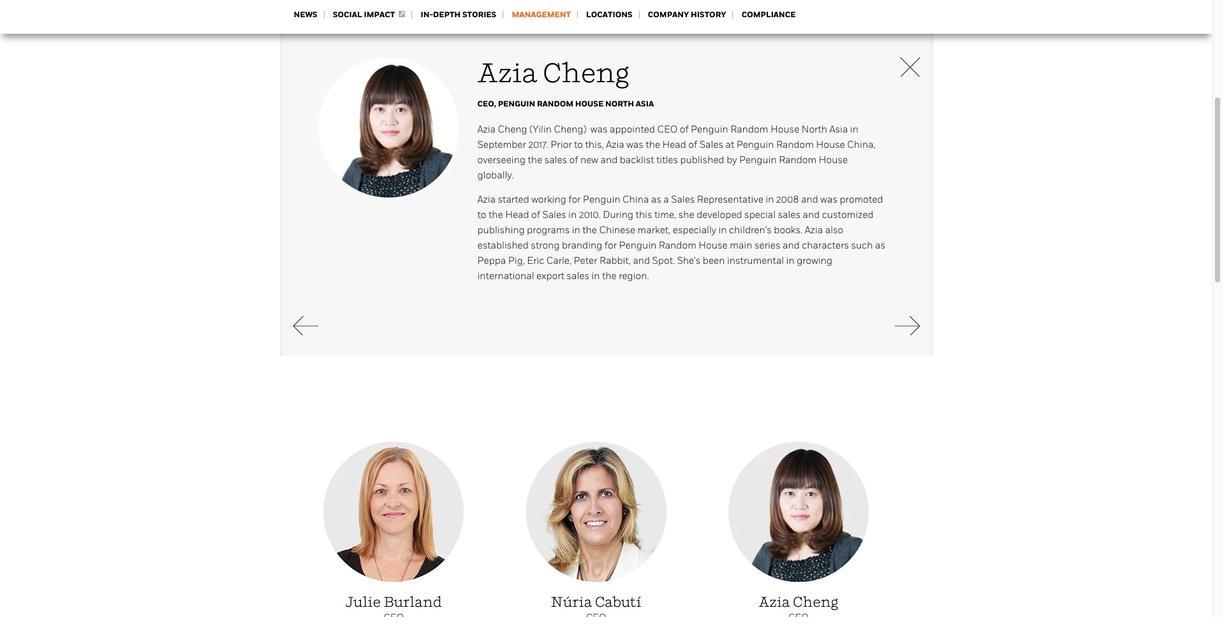 Task type: vqa. For each thing, say whether or not it's contained in the screenshot.
Representative
yes



Task type: describe. For each thing, give the bounding box(es) containing it.
children's
[[729, 225, 772, 236]]

and right 2008
[[801, 194, 819, 205]]

region.
[[619, 271, 649, 282]]

penguin right at
[[737, 139, 774, 151]]

social impact
[[333, 10, 395, 20]]

0 vertical spatial north
[[606, 99, 634, 109]]

she
[[679, 209, 695, 221]]

company
[[648, 10, 689, 20]]

of inside azia started working for penguin china as a sales representative in 2008 and was promoted to the head of sales in 2010. during this time, she developed special sales and customized publishing programs in the chinese market, especially in children's books. azia also established strong branding for penguin random house main series and characters such as peppa pig, eric carle, peter rabbit, and spot. she's been instrumental in growing international export sales in the region.
[[531, 209, 540, 221]]

main
[[730, 240, 753, 251]]

in left 2010.
[[569, 209, 577, 221]]

series
[[755, 240, 781, 251]]

and up "characters"
[[803, 209, 820, 221]]

news link
[[294, 10, 318, 20]]

núria cabutí
[[551, 594, 642, 611]]

was inside azia started working for penguin china as a sales representative in 2008 and was promoted to the head of sales in 2010. during this time, she developed special sales and customized publishing programs in the chinese market, especially in children's books. azia also established strong branding for penguin random house main series and characters such as peppa pig, eric carle, peter rabbit, and spot. she's been instrumental in growing international export sales in the region.
[[821, 194, 838, 205]]

overseeing
[[478, 154, 526, 166]]

instrumental
[[727, 255, 784, 267]]

working
[[532, 194, 566, 205]]

2 vertical spatial sales
[[543, 209, 566, 221]]

julie
[[346, 594, 381, 611]]

núria
[[551, 594, 592, 611]]

2 vertical spatial sales
[[567, 271, 590, 282]]

growing
[[797, 255, 833, 267]]

1 vertical spatial sales
[[778, 209, 801, 221]]

special
[[745, 209, 776, 221]]

cabutí
[[595, 594, 642, 611]]

2 vertical spatial cheng
[[793, 594, 838, 611]]

established
[[478, 240, 529, 251]]

0 vertical spatial for
[[569, 194, 581, 205]]

publishing
[[478, 225, 525, 236]]

this
[[636, 209, 652, 221]]

1 vertical spatial azia cheng
[[759, 594, 838, 611]]

ceo
[[657, 124, 678, 135]]

impact
[[364, 10, 395, 20]]

representative
[[697, 194, 764, 205]]

penguin right ceo,
[[498, 99, 535, 109]]

cheng inside azia cheng (yilin cheng)  was appointed ceo of penguin random house north asia in september 2017. prior to this, azia was the head of sales at penguin random house china, overseeing the sales of new and backlist titles published by penguin random house globally.
[[498, 124, 527, 135]]

ceo,
[[478, 99, 496, 109]]

management link
[[512, 10, 571, 20]]

company history
[[648, 10, 726, 20]]

china,
[[848, 139, 876, 151]]

globally.
[[478, 170, 514, 181]]

especially
[[673, 225, 717, 236]]

new
[[581, 154, 599, 166]]

developed
[[697, 209, 742, 221]]

sales inside azia cheng (yilin cheng)  was appointed ceo of penguin random house north asia in september 2017. prior to this, azia was the head of sales at penguin random house china, overseeing the sales of new and backlist titles published by penguin random house globally.
[[545, 154, 567, 166]]

appointed
[[610, 124, 655, 135]]

penguin left locations
[[540, 1, 577, 12]]

in left 2008
[[766, 194, 774, 205]]

started
[[498, 194, 529, 205]]

in up branding at top left
[[572, 225, 581, 236]]

history
[[691, 10, 726, 20]]

management
[[512, 10, 571, 20]]

2010.
[[579, 209, 601, 221]]

backlist
[[620, 154, 654, 166]]

such
[[851, 240, 873, 251]]

in down developed
[[719, 225, 727, 236]]

sales inside azia cheng (yilin cheng)  was appointed ceo of penguin random house north asia in september 2017. prior to this, azia was the head of sales at penguin random house china, overseeing the sales of new and backlist titles published by penguin random house globally.
[[700, 139, 724, 151]]

2008
[[776, 194, 799, 205]]

locations link
[[586, 10, 633, 20]]

the down 2017.
[[528, 154, 542, 166]]

1 vertical spatial sales
[[671, 194, 695, 205]]

chinese
[[599, 225, 636, 236]]

been
[[703, 255, 725, 267]]

rabbit,
[[600, 255, 631, 267]]



Task type: locate. For each thing, give the bounding box(es) containing it.
social impact link
[[333, 10, 405, 20]]

head
[[663, 139, 686, 151], [505, 209, 529, 221]]

the
[[646, 139, 660, 151], [528, 154, 542, 166], [489, 209, 503, 221], [583, 225, 597, 236], [602, 271, 617, 282]]

export
[[537, 271, 565, 282]]

cheng
[[543, 57, 630, 89], [498, 124, 527, 135], [793, 594, 838, 611]]

random inside azia started working for penguin china as a sales representative in 2008 and was promoted to the head of sales in 2010. during this time, she developed special sales and customized publishing programs in the chinese market, especially in children's books. azia also established strong branding for penguin random house main series and characters such as peppa pig, eric carle, peter rabbit, and spot. she's been instrumental in growing international export sales in the region.
[[659, 240, 697, 251]]

0 horizontal spatial was
[[591, 124, 608, 135]]

she's
[[677, 255, 701, 267]]

head inside azia started working for penguin china as a sales representative in 2008 and was promoted to the head of sales in 2010. during this time, she developed special sales and customized publishing programs in the chinese market, especially in children's books. azia also established strong branding for penguin random house main series and characters such as peppa pig, eric carle, peter rabbit, and spot. she's been instrumental in growing international export sales in the region.
[[505, 209, 529, 221]]

programs
[[527, 225, 570, 236]]

north inside azia cheng (yilin cheng)  was appointed ceo of penguin random house north asia in september 2017. prior to this, azia was the head of sales at penguin random house china, overseeing the sales of new and backlist titles published by penguin random house globally.
[[802, 124, 828, 135]]

and down 'books.'
[[783, 240, 800, 251]]

as
[[651, 194, 662, 205], [875, 240, 886, 251]]

2 horizontal spatial was
[[821, 194, 838, 205]]

in-depth stories link
[[421, 10, 497, 20]]

compliance link
[[742, 10, 796, 20]]

depth
[[433, 10, 461, 20]]

penguin up at
[[691, 124, 729, 135]]

and right new
[[601, 154, 618, 166]]

company history link
[[648, 10, 726, 20]]

0 horizontal spatial asia
[[636, 99, 654, 109]]

1 horizontal spatial was
[[627, 139, 644, 151]]

sales down prior
[[545, 154, 567, 166]]

in-depth stories
[[421, 10, 497, 20]]

penguin
[[540, 1, 577, 12], [498, 99, 535, 109], [691, 124, 729, 135], [737, 139, 774, 151], [739, 154, 777, 166], [583, 194, 621, 205], [619, 240, 657, 251]]

books.
[[774, 225, 803, 236]]

1 vertical spatial asia
[[830, 124, 848, 135]]

published
[[680, 154, 725, 166]]

1 vertical spatial to
[[478, 209, 487, 221]]

also
[[825, 225, 844, 236]]

at
[[726, 139, 735, 151]]

random
[[579, 1, 617, 12], [537, 99, 574, 109], [731, 124, 769, 135], [776, 139, 814, 151], [779, 154, 817, 166], [659, 240, 697, 251]]

north
[[606, 99, 634, 109], [802, 124, 828, 135]]

of up published in the right of the page
[[689, 139, 698, 151]]

the up publishing
[[489, 209, 503, 221]]

1 horizontal spatial for
[[605, 240, 617, 251]]

sales up she
[[671, 194, 695, 205]]

in up china,
[[850, 124, 859, 135]]

sales down working
[[543, 209, 566, 221]]

promoted
[[840, 194, 883, 205]]

was up this,
[[591, 124, 608, 135]]

was up customized at the right top of page
[[821, 194, 838, 205]]

0 vertical spatial sales
[[700, 139, 724, 151]]

eric
[[527, 255, 544, 267]]

the down 2010.
[[583, 225, 597, 236]]

of up programs
[[531, 209, 540, 221]]

penguin down market,
[[619, 240, 657, 251]]

1 horizontal spatial north
[[802, 124, 828, 135]]

0 horizontal spatial azia cheng
[[478, 57, 630, 89]]

azia cheng
[[478, 57, 630, 89], [759, 594, 838, 611]]

september
[[478, 139, 526, 151]]

compliance
[[742, 10, 796, 20]]

time,
[[655, 209, 677, 221]]

penguin random house
[[540, 1, 648, 12]]

during
[[603, 209, 634, 221]]

pig,
[[508, 255, 525, 267]]

1 vertical spatial as
[[875, 240, 886, 251]]

0 vertical spatial head
[[663, 139, 686, 151]]

peter
[[574, 255, 598, 267]]

asia
[[636, 99, 654, 109], [830, 124, 848, 135]]

2017.
[[528, 139, 549, 151]]

0 horizontal spatial sales
[[543, 209, 566, 221]]

0 horizontal spatial north
[[606, 99, 634, 109]]

market,
[[638, 225, 671, 236]]

in left "growing"
[[786, 255, 795, 267]]

head down ceo
[[663, 139, 686, 151]]

head down started
[[505, 209, 529, 221]]

was up the backlist
[[627, 139, 644, 151]]

head inside azia cheng (yilin cheng)  was appointed ceo of penguin random house north asia in september 2017. prior to this, azia was the head of sales at penguin random house china, overseeing the sales of new and backlist titles published by penguin random house globally.
[[663, 139, 686, 151]]

0 vertical spatial as
[[651, 194, 662, 205]]

1 horizontal spatial asia
[[830, 124, 848, 135]]

peppa
[[478, 255, 506, 267]]

0 horizontal spatial for
[[569, 194, 581, 205]]

azia started working for penguin china as a sales representative in 2008 and was promoted to the head of sales in 2010. during this time, she developed special sales and customized publishing programs in the chinese market, especially in children's books. azia also established strong branding for penguin random house main series and characters such as peppa pig, eric carle, peter rabbit, and spot. she's been instrumental in growing international export sales in the region.
[[478, 194, 886, 282]]

stories
[[463, 10, 497, 20]]

2 vertical spatial was
[[821, 194, 838, 205]]

1 vertical spatial was
[[627, 139, 644, 151]]

sales up published in the right of the page
[[700, 139, 724, 151]]

0 horizontal spatial cheng
[[498, 124, 527, 135]]

of
[[680, 124, 689, 135], [689, 139, 698, 151], [570, 154, 578, 166], [531, 209, 540, 221]]

as right such
[[875, 240, 886, 251]]

0 horizontal spatial as
[[651, 194, 662, 205]]

prior
[[551, 139, 572, 151]]

for up 2010.
[[569, 194, 581, 205]]

by
[[727, 154, 737, 166]]

china
[[623, 194, 649, 205]]

this,
[[585, 139, 604, 151]]

ceo, penguin random house north asia
[[478, 99, 654, 109]]

a
[[664, 194, 669, 205]]

0 vertical spatial azia cheng
[[478, 57, 630, 89]]

(yilin
[[530, 124, 552, 135]]

house inside azia started working for penguin china as a sales representative in 2008 and was promoted to the head of sales in 2010. during this time, she developed special sales and customized publishing programs in the chinese market, especially in children's books. azia also established strong branding for penguin random house main series and characters such as peppa pig, eric carle, peter rabbit, and spot. she's been instrumental in growing international export sales in the region.
[[699, 240, 728, 251]]

0 vertical spatial sales
[[545, 154, 567, 166]]

2 horizontal spatial sales
[[700, 139, 724, 151]]

azia cheng (yilin cheng)  was appointed ceo of penguin random house north asia in september 2017. prior to this, azia was the head of sales at penguin random house china, overseeing the sales of new and backlist titles published by penguin random house globally.
[[478, 124, 876, 181]]

1 horizontal spatial sales
[[671, 194, 695, 205]]

carle,
[[547, 255, 572, 267]]

titles
[[657, 154, 678, 166]]

locations
[[586, 10, 633, 20]]

the down rabbit,
[[602, 271, 617, 282]]

1 vertical spatial north
[[802, 124, 828, 135]]

burland
[[384, 594, 442, 611]]

to
[[574, 139, 583, 151], [478, 209, 487, 221]]

house
[[619, 1, 648, 12], [575, 99, 604, 109], [771, 124, 800, 135], [816, 139, 845, 151], [819, 154, 848, 166], [699, 240, 728, 251]]

0 vertical spatial cheng
[[543, 57, 630, 89]]

0 vertical spatial was
[[591, 124, 608, 135]]

the up titles
[[646, 139, 660, 151]]

1 horizontal spatial azia cheng
[[759, 594, 838, 611]]

strong
[[531, 240, 560, 251]]

sales
[[545, 154, 567, 166], [778, 209, 801, 221], [567, 271, 590, 282]]

penguin right by
[[739, 154, 777, 166]]

of left new
[[570, 154, 578, 166]]

penguin up 2010.
[[583, 194, 621, 205]]

characters
[[802, 240, 849, 251]]

1 vertical spatial head
[[505, 209, 529, 221]]

customized
[[822, 209, 874, 221]]

for
[[569, 194, 581, 205], [605, 240, 617, 251]]

international
[[478, 271, 534, 282]]

social
[[333, 10, 362, 20]]

in inside azia cheng (yilin cheng)  was appointed ceo of penguin random house north asia in september 2017. prior to this, azia was the head of sales at penguin random house china, overseeing the sales of new and backlist titles published by penguin random house globally.
[[850, 124, 859, 135]]

1 horizontal spatial to
[[574, 139, 583, 151]]

of right ceo
[[680, 124, 689, 135]]

to inside azia started working for penguin china as a sales representative in 2008 and was promoted to the head of sales in 2010. during this time, she developed special sales and customized publishing programs in the chinese market, especially in children's books. azia also established strong branding for penguin random house main series and characters such as peppa pig, eric carle, peter rabbit, and spot. she's been instrumental in growing international export sales in the region.
[[478, 209, 487, 221]]

azia
[[478, 57, 538, 89], [478, 124, 496, 135], [606, 139, 624, 151], [478, 194, 496, 205], [805, 225, 823, 236], [759, 594, 790, 611]]

1 horizontal spatial as
[[875, 240, 886, 251]]

news
[[294, 10, 318, 20]]

0 horizontal spatial to
[[478, 209, 487, 221]]

and inside azia cheng (yilin cheng)  was appointed ceo of penguin random house north asia in september 2017. prior to this, azia was the head of sales at penguin random house china, overseeing the sales of new and backlist titles published by penguin random house globally.
[[601, 154, 618, 166]]

asia up china,
[[830, 124, 848, 135]]

0 horizontal spatial head
[[505, 209, 529, 221]]

for up rabbit,
[[605, 240, 617, 251]]

2 horizontal spatial cheng
[[793, 594, 838, 611]]

was
[[591, 124, 608, 135], [627, 139, 644, 151], [821, 194, 838, 205]]

branding
[[562, 240, 603, 251]]

0 vertical spatial asia
[[636, 99, 654, 109]]

sales down peter
[[567, 271, 590, 282]]

asia inside azia cheng (yilin cheng)  was appointed ceo of penguin random house north asia in september 2017. prior to this, azia was the head of sales at penguin random house china, overseeing the sales of new and backlist titles published by penguin random house globally.
[[830, 124, 848, 135]]

as left the a
[[651, 194, 662, 205]]

sales
[[700, 139, 724, 151], [671, 194, 695, 205], [543, 209, 566, 221]]

to inside azia cheng (yilin cheng)  was appointed ceo of penguin random house north asia in september 2017. prior to this, azia was the head of sales at penguin random house china, overseeing the sales of new and backlist titles published by penguin random house globally.
[[574, 139, 583, 151]]

to left this,
[[574, 139, 583, 151]]

1 vertical spatial cheng
[[498, 124, 527, 135]]

to up publishing
[[478, 209, 487, 221]]

0 vertical spatial to
[[574, 139, 583, 151]]

and
[[601, 154, 618, 166], [801, 194, 819, 205], [803, 209, 820, 221], [783, 240, 800, 251], [633, 255, 650, 267]]

and up region.
[[633, 255, 650, 267]]

1 horizontal spatial head
[[663, 139, 686, 151]]

in down peter
[[592, 271, 600, 282]]

sales up 'books.'
[[778, 209, 801, 221]]

julie burland
[[346, 594, 442, 611]]

in-
[[421, 10, 433, 20]]

1 horizontal spatial cheng
[[543, 57, 630, 89]]

spot.
[[652, 255, 675, 267]]

1 vertical spatial for
[[605, 240, 617, 251]]

asia up appointed
[[636, 99, 654, 109]]



